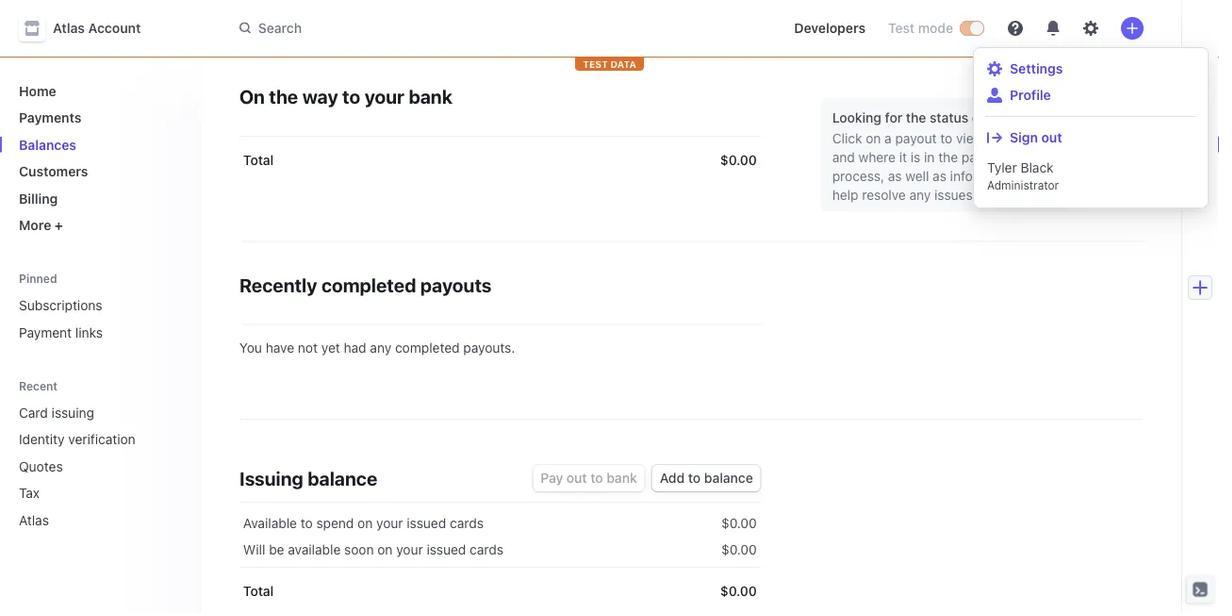 Task type: locate. For each thing, give the bounding box(es) containing it.
to
[[343, 85, 361, 107], [941, 130, 953, 146], [1023, 168, 1036, 183], [591, 470, 603, 486], [688, 470, 701, 486], [301, 516, 313, 531]]

customers link
[[11, 156, 187, 187]]

to right add
[[688, 470, 701, 486]]

2 vertical spatial on
[[378, 542, 393, 558]]

Search search field
[[228, 11, 760, 46]]

pinned navigation links element
[[11, 263, 191, 348]]

you have not yet had any completed payouts.
[[240, 340, 515, 356]]

0 horizontal spatial on
[[358, 516, 373, 531]]

information
[[951, 168, 1020, 183]]

issuing
[[52, 405, 94, 420]]

payout
[[896, 130, 937, 146], [962, 149, 1004, 165]]

atlas inside recent element
[[19, 512, 49, 528]]

completed left payouts.
[[395, 340, 460, 356]]

3 row from the top
[[240, 533, 761, 567]]

1 total from the top
[[243, 152, 274, 168]]

on
[[240, 85, 265, 107]]

tyler
[[988, 160, 1018, 175]]

menu
[[978, 52, 1205, 204]]

1 horizontal spatial bank
[[607, 470, 637, 486]]

home
[[19, 83, 56, 99]]

black
[[1021, 160, 1054, 175]]

payout up "information"
[[962, 149, 1004, 165]]

the
[[269, 85, 298, 107], [906, 109, 927, 125], [939, 149, 959, 165]]

issued up will be available soon on your issued cards
[[407, 516, 446, 531]]

0 horizontal spatial the
[[269, 85, 298, 107]]

to right "pay"
[[591, 470, 603, 486]]

you
[[240, 340, 262, 356]]

2 total from the top
[[243, 583, 274, 599]]

1 vertical spatial on
[[358, 516, 373, 531]]

0 vertical spatial issued
[[407, 516, 446, 531]]

the right for
[[906, 109, 927, 125]]

1 horizontal spatial out
[[1042, 130, 1063, 145]]

balance inside 'button'
[[705, 470, 753, 486]]

total down on
[[243, 152, 274, 168]]

as down it
[[888, 168, 902, 183]]

to right way
[[343, 85, 361, 107]]

balance up spend at left
[[308, 467, 378, 489]]

atlas left account
[[53, 20, 85, 36]]

available
[[288, 542, 341, 558]]

Search text field
[[228, 11, 760, 46]]

the right on
[[269, 85, 298, 107]]

add
[[660, 470, 685, 486]]

row
[[240, 136, 761, 185], [240, 503, 761, 541], [240, 533, 761, 567], [240, 567, 761, 613]]

pay out to bank button
[[533, 465, 645, 491]]

subscriptions link
[[11, 290, 187, 321]]

0 horizontal spatial payout
[[896, 130, 937, 146]]

0 vertical spatial the
[[269, 85, 298, 107]]

0 vertical spatial a
[[989, 109, 996, 125]]

1 horizontal spatial payout
[[962, 149, 1004, 165]]

payments
[[19, 110, 81, 125]]

0 horizontal spatial any
[[370, 340, 392, 356]]

bank
[[409, 85, 453, 107], [607, 470, 637, 486]]

settings link
[[988, 59, 1195, 78]]

1 vertical spatial your
[[376, 516, 403, 531]]

1 vertical spatial atlas
[[19, 512, 49, 528]]

your right soon
[[396, 542, 423, 558]]

payment links
[[19, 325, 103, 340]]

0 vertical spatial your
[[365, 85, 405, 107]]

2 vertical spatial the
[[939, 149, 959, 165]]

out inside sign out menu item
[[1042, 130, 1063, 145]]

atlas
[[53, 20, 85, 36], [19, 512, 49, 528]]

2 as from the left
[[933, 168, 947, 183]]

your right way
[[365, 85, 405, 107]]

0 vertical spatial cards
[[450, 516, 484, 531]]

1 horizontal spatial a
[[989, 109, 996, 125]]

0 vertical spatial bank
[[409, 85, 453, 107]]

1 vertical spatial total
[[243, 583, 274, 599]]

as down in
[[933, 168, 947, 183]]

billing
[[19, 191, 58, 206]]

1 horizontal spatial the
[[906, 109, 927, 125]]

settings
[[1010, 61, 1063, 76]]

1 vertical spatial completed
[[395, 340, 460, 356]]

on up where on the right top
[[866, 130, 881, 146]]

core navigation links element
[[11, 75, 187, 241]]

on up soon
[[358, 516, 373, 531]]

2 horizontal spatial on
[[866, 130, 881, 146]]

2 row from the top
[[240, 503, 761, 541]]

available to spend on your issued cards
[[243, 516, 484, 531]]

payouts
[[421, 274, 492, 296]]

0 vertical spatial completed
[[322, 274, 416, 296]]

any right had
[[370, 340, 392, 356]]

completed
[[322, 274, 416, 296], [395, 340, 460, 356]]

will
[[243, 542, 265, 558]]

atlas for atlas
[[19, 512, 49, 528]]

recently
[[240, 274, 317, 296]]

atlas down tax
[[19, 512, 49, 528]]

out right 'sign' in the right of the page
[[1042, 130, 1063, 145]]

bank down search text box at the top
[[409, 85, 453, 107]]

1 vertical spatial any
[[370, 340, 392, 356]]

tax link
[[11, 478, 160, 508]]

grid
[[240, 503, 761, 613]]

your
[[365, 85, 405, 107], [376, 516, 403, 531], [396, 542, 423, 558]]

any down the well
[[910, 187, 931, 202]]

a
[[989, 109, 996, 125], [885, 130, 892, 146]]

balance right add
[[705, 470, 753, 486]]

payout up is
[[896, 130, 937, 146]]

issuing balance
[[240, 467, 378, 489]]

1 vertical spatial a
[[885, 130, 892, 146]]

0 vertical spatial out
[[1042, 130, 1063, 145]]

completed up you have not yet had any completed payouts.
[[322, 274, 416, 296]]

1 horizontal spatial any
[[910, 187, 931, 202]]

0 horizontal spatial out
[[567, 470, 587, 486]]

atlas for atlas account
[[53, 20, 85, 36]]

to inside "grid"
[[301, 516, 313, 531]]

1 vertical spatial the
[[906, 109, 927, 125]]

quotes link
[[11, 451, 160, 482]]

out inside pay out to bank 'button'
[[567, 470, 587, 486]]

help
[[833, 187, 859, 202]]

0 vertical spatial total
[[243, 152, 274, 168]]

sign out menu item
[[982, 125, 1201, 151]]

atlas link
[[11, 505, 160, 535]]

to up available
[[301, 516, 313, 531]]

card
[[19, 405, 48, 420]]

out right "pay"
[[567, 470, 587, 486]]

card issuing link
[[11, 397, 160, 428]]

details
[[1006, 130, 1046, 146]]

identity verification link
[[11, 424, 160, 455]]

1 vertical spatial bank
[[607, 470, 637, 486]]

the right in
[[939, 149, 959, 165]]

on right soon
[[378, 542, 393, 558]]

issued down available to spend on your issued cards
[[427, 542, 466, 558]]

total inside "grid"
[[243, 583, 274, 599]]

0 vertical spatial on
[[866, 130, 881, 146]]

0 vertical spatial atlas
[[53, 20, 85, 36]]

row containing will be available soon on your issued cards
[[240, 533, 761, 567]]

menu containing settings
[[978, 52, 1205, 204]]

issued
[[407, 516, 446, 531], [427, 542, 466, 558]]

your up will be available soon on your issued cards
[[376, 516, 403, 531]]

total
[[243, 152, 274, 168], [243, 583, 274, 599]]

test data
[[583, 58, 637, 69]]

is
[[911, 149, 921, 165]]

atlas inside button
[[53, 20, 85, 36]]

0 horizontal spatial bank
[[409, 85, 453, 107]]

1 as from the left
[[888, 168, 902, 183]]

1 row from the top
[[240, 136, 761, 185]]

developers
[[795, 20, 866, 36]]

a down for
[[885, 130, 892, 146]]

0 horizontal spatial atlas
[[19, 512, 49, 528]]

atlas account button
[[19, 15, 160, 42]]

bank left add
[[607, 470, 637, 486]]

on
[[866, 130, 881, 146], [358, 516, 373, 531], [378, 542, 393, 558]]

0 horizontal spatial as
[[888, 168, 902, 183]]

as
[[888, 168, 902, 183], [933, 168, 947, 183]]

1 horizontal spatial balance
[[705, 470, 753, 486]]

test
[[889, 20, 915, 36]]

1 horizontal spatial atlas
[[53, 20, 85, 36]]

total down will
[[243, 583, 274, 599]]

more +
[[19, 217, 63, 233]]

any
[[910, 187, 931, 202], [370, 340, 392, 356]]

1 vertical spatial out
[[567, 470, 587, 486]]

view
[[957, 130, 984, 146]]

1 horizontal spatial as
[[933, 168, 947, 183]]

0 horizontal spatial balance
[[308, 467, 378, 489]]

a right of
[[989, 109, 996, 125]]

0 vertical spatial any
[[910, 187, 931, 202]]



Task type: describe. For each thing, give the bounding box(es) containing it.
your for on
[[376, 516, 403, 531]]

profile
[[1010, 87, 1052, 103]]

+
[[55, 217, 63, 233]]

balances link
[[11, 129, 187, 160]]

bank inside pay out to bank 'button'
[[607, 470, 637, 486]]

where
[[859, 149, 896, 165]]

2 vertical spatial your
[[396, 542, 423, 558]]

looking
[[833, 109, 882, 125]]

0 horizontal spatial a
[[885, 130, 892, 146]]

tyler black administrator
[[988, 160, 1060, 191]]

status
[[930, 109, 969, 125]]

identity
[[19, 432, 65, 447]]

0 vertical spatial payout
[[896, 130, 937, 146]]

customers
[[19, 164, 88, 179]]

1 horizontal spatial on
[[378, 542, 393, 558]]

mode
[[919, 20, 954, 36]]

card issuing
[[19, 405, 94, 420]]

resolve
[[862, 187, 906, 202]]

recent element
[[0, 397, 202, 535]]

quotes
[[19, 458, 63, 474]]

and
[[833, 149, 855, 165]]

atlas account
[[53, 20, 141, 36]]

identity verification
[[19, 432, 136, 447]]

profile link
[[988, 86, 1195, 105]]

pinned element
[[11, 290, 187, 348]]

data
[[611, 58, 637, 69]]

for
[[885, 109, 903, 125]]

total for 1st row from the bottom of the page
[[243, 583, 274, 599]]

1 vertical spatial issued
[[427, 542, 466, 558]]

payout?
[[999, 109, 1049, 125]]

pay out to bank
[[541, 470, 637, 486]]

administrator
[[988, 178, 1060, 191]]

search
[[258, 20, 302, 36]]

account
[[88, 20, 141, 36]]

payouts.
[[464, 340, 515, 356]]

add to balance
[[660, 470, 753, 486]]

payment
[[19, 325, 72, 340]]

not
[[298, 340, 318, 356]]

well
[[906, 168, 930, 183]]

had
[[344, 340, 367, 356]]

will be available soon on your issued cards
[[243, 542, 504, 558]]

way
[[302, 85, 338, 107]]

verification
[[68, 432, 136, 447]]

yet
[[321, 340, 340, 356]]

sign out
[[1010, 130, 1063, 145]]

help image
[[1008, 21, 1024, 36]]

recent navigation links element
[[0, 370, 202, 535]]

out for sign
[[1042, 130, 1063, 145]]

to down status
[[941, 130, 953, 146]]

issues.
[[935, 187, 977, 202]]

1 vertical spatial payout
[[962, 149, 1004, 165]]

soon
[[344, 542, 374, 558]]

issuing
[[240, 467, 303, 489]]

it
[[900, 149, 908, 165]]

of
[[972, 109, 985, 125]]

2 horizontal spatial the
[[939, 149, 959, 165]]

balances
[[19, 137, 76, 152]]

settings image
[[1084, 21, 1099, 36]]

click
[[833, 130, 863, 146]]

payments link
[[11, 102, 187, 133]]

have
[[266, 340, 294, 356]]

tax
[[19, 485, 40, 501]]

home link
[[11, 75, 187, 106]]

row containing available to spend on your issued cards
[[240, 503, 761, 541]]

1 vertical spatial cards
[[470, 542, 504, 558]]

on inside looking for the status of a payout? click on a payout to view its details and where it is in the payout process, as well as information to help resolve any issues.
[[866, 130, 881, 146]]

on the way to your bank
[[240, 85, 453, 107]]

subscriptions
[[19, 298, 102, 313]]

payment links link
[[11, 317, 187, 348]]

add to balance button
[[653, 465, 761, 491]]

spend
[[316, 516, 354, 531]]

total for first row from the top of the page
[[243, 152, 274, 168]]

recently completed payouts
[[240, 274, 492, 296]]

in
[[925, 149, 935, 165]]

process,
[[833, 168, 885, 183]]

available
[[243, 516, 297, 531]]

links
[[75, 325, 103, 340]]

developers link
[[787, 13, 874, 43]]

recent
[[19, 379, 58, 392]]

to right the tyler
[[1023, 168, 1036, 183]]

pinned
[[19, 272, 57, 285]]

looking for the status of a payout? click on a payout to view its details and where it is in the payout process, as well as information to help resolve any issues.
[[833, 109, 1049, 202]]

out for pay
[[567, 470, 587, 486]]

more
[[19, 217, 51, 233]]

pay
[[541, 470, 563, 486]]

billing link
[[11, 183, 187, 214]]

grid containing available to spend on your issued cards
[[240, 503, 761, 613]]

test
[[583, 58, 608, 69]]

any inside looking for the status of a payout? click on a payout to view its details and where it is in the payout process, as well as information to help resolve any issues.
[[910, 187, 931, 202]]

your for to
[[365, 85, 405, 107]]

its
[[988, 130, 1002, 146]]

test mode
[[889, 20, 954, 36]]

4 row from the top
[[240, 567, 761, 613]]



Task type: vqa. For each thing, say whether or not it's contained in the screenshot.
Is
yes



